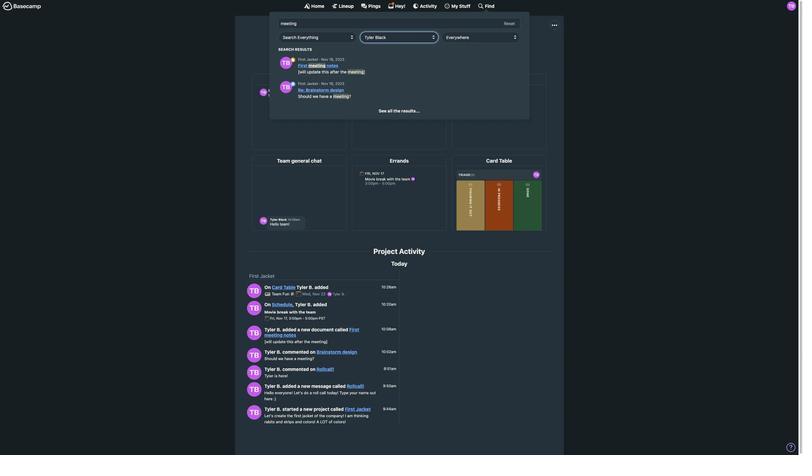 Task type: describe. For each thing, give the bounding box(es) containing it.
the inside the movie break with the team fri, nov 17, 3:00pm -     5:00pm pst
[[299, 310, 305, 315]]

[will inside first jacket · nov 16, 2023 first meeting notes [will update this after the meeting ]
[[298, 69, 306, 75]]

0 vertical spatial rollcall!
[[317, 367, 334, 372]]

meeting]
[[312, 339, 328, 344]]

10:02am element
[[382, 350, 397, 354]]

fri,
[[270, 317, 276, 321]]

meeting inside first meeting notes
[[265, 333, 283, 338]]

jacket for first jacket · nov 16, 2023 re: brainstorm design should we have a meeting ?
[[307, 82, 318, 86]]

10:28am
[[382, 285, 397, 290]]

first for first jacket
[[250, 274, 259, 279]]

9:50am element
[[383, 384, 397, 389]]

on card table tyler b. added
[[265, 285, 329, 290]]

3:00pm
[[289, 317, 302, 321]]

first inside the let's create the first jacket of the company! i am thinking rabits and strips and colors! a lot of colors!
[[294, 414, 302, 419]]

pings button
[[361, 3, 381, 9]]

after inside first jacket · nov 16, 2023 first meeting notes [will update this after the meeting ]
[[330, 69, 340, 75]]

9:51am
[[384, 367, 397, 371]]

see all the results…
[[379, 108, 420, 114]]

22
[[321, 292, 326, 297]]

is
[[275, 374, 278, 379]]

tyler b. started a new project called first jacket
[[265, 407, 371, 412]]

tyler black image for tyler b. added a new message called rollcall!
[[247, 383, 262, 397]]

re:
[[298, 87, 305, 93]]

added down 17,
[[283, 327, 297, 333]]

tyler for tyler b. commented on brainstorm design
[[265, 350, 276, 355]]

0 vertical spatial first jacket link
[[250, 274, 275, 279]]

called for message
[[333, 384, 346, 389]]

· for brainstorm
[[319, 82, 321, 86]]

1 vertical spatial have
[[285, 357, 293, 361]]

jacket inside the let's create the first jacket of the company! i am thinking rabits and strips and colors! a lot of colors!
[[303, 414, 314, 419]]

:)
[[274, 397, 277, 402]]

with
[[289, 310, 298, 315]]

rabits inside the let's create the first jacket of the company! i am thinking rabits and strips and colors! a lot of colors!
[[265, 420, 275, 425]]

the inside first jacket · nov 16, 2023 first meeting notes [will update this after the meeting ]
[[341, 69, 347, 75]]

do
[[304, 391, 309, 396]]

home
[[312, 3, 325, 9]]

a for tyler b. started a new project called first jacket
[[300, 407, 303, 412]]

strips inside first jacket let's create the first jacket of the company! i am thinking rabits and strips and colors! a lot of colors!
[[437, 42, 449, 47]]

we inside the first jacket · nov 16, 2023 re: brainstorm design should we have a meeting ?
[[313, 94, 319, 99]]

first meeting notes link
[[265, 327, 360, 338]]

main element
[[0, 0, 799, 119]]

,
[[293, 302, 294, 308]]

am inside first jacket let's create the first jacket of the company! i am thinking rabits and strips and colors! a lot of colors!
[[387, 42, 394, 47]]

on schedule ,       tyler b. added
[[265, 302, 327, 308]]

movie break with the team link
[[265, 310, 316, 315]]

movie break with the team fri, nov 17, 3:00pm -     5:00pm pst
[[265, 310, 326, 321]]

b. for tyler b. added a new document called
[[277, 327, 282, 333]]

on for brainstorm
[[310, 350, 316, 355]]

tyler for tyler b. added a new document called
[[265, 327, 276, 333]]

brainstorm design link
[[317, 350, 358, 355]]

first jacket · nov 16, 2023 first meeting notes [will update this after the meeting ]
[[298, 57, 366, 75]]

first jacket let's create the first jacket of the company! i am thinking rabits and strips and colors! a lot of colors!
[[288, 28, 511, 47]]

i inside first jacket let's create the first jacket of the company! i am thinking rabits and strips and colors! a lot of colors!
[[385, 42, 386, 47]]

tyler right ,
[[295, 302, 307, 308]]

10:20am
[[382, 302, 397, 307]]

1 vertical spatial design
[[343, 350, 358, 355]]

added up everyone!
[[283, 384, 297, 389]]

b. for tyler b. commented on rollcall!
[[277, 367, 282, 372]]

added up 22
[[315, 285, 329, 290]]

notes inside first jacket · nov 16, 2023 first meeting notes [will update this after the meeting ]
[[327, 63, 339, 68]]

break
[[277, 310, 288, 315]]

tyler b. commented on rollcall!
[[265, 367, 334, 372]]

meeting?
[[298, 357, 315, 361]]

roll
[[313, 391, 319, 396]]

10:28am element
[[382, 285, 397, 290]]

project activity
[[374, 247, 425, 256]]

hello
[[265, 391, 274, 396]]

0 horizontal spatial this
[[287, 339, 294, 344]]

tyler b. added a new document called
[[265, 327, 350, 333]]

hello everyone! let's do a roll call today! type your name out here :)
[[265, 391, 376, 402]]

jacket down name
[[356, 407, 371, 412]]

find
[[485, 3, 495, 9]]

home link
[[304, 3, 325, 9]]

stuff
[[460, 3, 471, 9]]

results…
[[402, 108, 420, 114]]

let's create the first jacket of the company! i am thinking rabits and strips and colors! a lot of colors!
[[265, 414, 369, 425]]

1 vertical spatial we
[[278, 357, 284, 361]]

here!
[[279, 374, 288, 379]]

nov inside the movie break with the team fri, nov 17, 3:00pm -     5:00pm pst
[[277, 317, 283, 321]]

lineup
[[339, 3, 354, 9]]

your
[[350, 391, 358, 396]]

lot inside the let's create the first jacket of the company! i am thinking rabits and strips and colors! a lot of colors!
[[321, 420, 328, 425]]

this inside first jacket · nov 16, 2023 first meeting notes [will update this after the meeting ]
[[322, 69, 329, 75]]

search results
[[279, 47, 312, 52]]

name
[[359, 391, 369, 396]]

first inside first jacket let's create the first jacket of the company! i am thinking rabits and strips and colors! a lot of colors!
[[324, 42, 332, 47]]

company! inside the let's create the first jacket of the company! i am thinking rabits and strips and colors! a lot of colors!
[[326, 414, 344, 419]]

first for first meeting notes
[[350, 327, 360, 333]]

brainstorm inside the first jacket · nov 16, 2023 re: brainstorm design should we have a meeting ?
[[306, 87, 329, 93]]

have inside the first jacket · nov 16, 2023 re: brainstorm design should we have a meeting ?
[[320, 94, 329, 99]]

movie
[[265, 310, 276, 315]]

hey! button
[[388, 2, 406, 9]]

tyler b.
[[332, 292, 345, 296]]

on for on card table tyler b. added
[[265, 285, 271, 290]]

9:50am
[[383, 384, 397, 389]]

tyler b. commented on brainstorm design
[[265, 350, 358, 355]]

1 horizontal spatial first jacket link
[[345, 407, 371, 412]]

message
[[312, 384, 332, 389]]

9:44am element
[[383, 407, 397, 412]]

for search image
[[291, 82, 296, 87]]

16, for notes
[[330, 57, 335, 62]]

]
[[364, 69, 366, 75]]

b. for tyler b.
[[342, 292, 345, 296]]

schedule
[[272, 302, 293, 308]]

schedule link
[[272, 302, 293, 308]]

all
[[388, 108, 393, 114]]

here
[[265, 397, 273, 402]]

should inside the first jacket · nov 16, 2023 re: brainstorm design should we have a meeting ?
[[298, 94, 312, 99]]

new for document
[[301, 327, 311, 333]]

search
[[279, 47, 294, 52]]

re: brainstorm design link
[[298, 87, 344, 93]]

fun
[[283, 292, 290, 297]]

2023 for notes
[[336, 57, 345, 62]]

?
[[349, 94, 351, 99]]

jacket inside first jacket let's create the first jacket of the company! i am thinking rabits and strips and colors! a lot of colors!
[[333, 42, 346, 47]]

card table link
[[272, 285, 296, 290]]

0 horizontal spatial update
[[273, 339, 286, 344]]

design inside the first jacket · nov 16, 2023 re: brainstorm design should we have a meeting ?
[[330, 87, 344, 93]]

started
[[283, 407, 299, 412]]

my stuff
[[452, 3, 471, 9]]

pst
[[319, 317, 326, 321]]

my
[[452, 3, 459, 9]]

find button
[[478, 3, 495, 9]]

16, for design
[[330, 82, 335, 86]]

meeting inside the first jacket · nov 16, 2023 re: brainstorm design should we have a meeting ?
[[333, 94, 349, 99]]

team
[[306, 310, 316, 315]]

· for meeting
[[319, 57, 321, 62]]

card
[[272, 285, 283, 290]]

project
[[314, 407, 330, 412]]

update inside first jacket · nov 16, 2023 first meeting notes [will update this after the meeting ]
[[307, 69, 321, 75]]

table
[[284, 285, 296, 290]]

10:08am
[[382, 327, 397, 332]]

1 vertical spatial brainstorm
[[317, 350, 342, 355]]

9:44am
[[383, 407, 397, 412]]

tyler up "wed,"
[[297, 285, 308, 290]]



Task type: locate. For each thing, give the bounding box(es) containing it.
jacket up re: brainstorm design "link"
[[307, 82, 318, 86]]

company! down project
[[326, 414, 344, 419]]

tyler for tyler b. commented on rollcall!
[[265, 367, 276, 372]]

tyler up hello
[[265, 384, 276, 389]]

0 horizontal spatial company!
[[326, 414, 344, 419]]

i down "type"
[[345, 414, 346, 419]]

tyler for tyler b. added a new message called rollcall!
[[265, 384, 276, 389]]

1 horizontal spatial after
[[330, 69, 340, 75]]

0 vertical spatial am
[[387, 42, 394, 47]]

0 vertical spatial first
[[324, 42, 332, 47]]

2 vertical spatial let's
[[265, 414, 274, 419]]

0 horizontal spatial create
[[275, 414, 286, 419]]

let's for first
[[288, 42, 299, 47]]

wed, nov 22
[[302, 292, 327, 297]]

activity up today
[[400, 247, 425, 256]]

a inside hello everyone! let's do a roll call today! type your name out here :)
[[310, 391, 312, 396]]

0 vertical spatial nov 16, 2023 element
[[322, 57, 345, 62]]

jacket inside first jacket let's create the first jacket of the company! i am thinking rabits and strips and colors! a lot of colors!
[[396, 28, 426, 39]]

create down the started
[[275, 414, 286, 419]]

new for message
[[301, 384, 311, 389]]

1 vertical spatial should
[[265, 357, 277, 361]]

tyler black image for ,       tyler b. added
[[247, 301, 262, 316]]

jacket inside first jacket · nov 16, 2023 first meeting notes [will update this after the meeting ]
[[307, 57, 318, 62]]

b. up wed, nov 22
[[309, 285, 314, 290]]

notes up '[will update this after the meeting]'
[[284, 333, 296, 338]]

have
[[320, 94, 329, 99], [285, 357, 293, 361]]

1 2023 from the top
[[336, 57, 345, 62]]

0 vertical spatial on
[[265, 285, 271, 290]]

0 vertical spatial commented
[[283, 350, 309, 355]]

today
[[392, 261, 408, 267]]

2 nov 16, 2023 element from the top
[[322, 82, 345, 86]]

after down tyler b. added a new document called
[[295, 339, 303, 344]]

2 vertical spatial new
[[304, 407, 313, 412]]

0 horizontal spatial thinking
[[354, 414, 369, 419]]

on up meeting? at the bottom
[[310, 350, 316, 355]]

meeting down results on the left
[[309, 63, 326, 68]]

10:20am element
[[382, 302, 397, 307]]

wed,
[[302, 292, 312, 297]]

nov 16, 2023 element for design
[[322, 82, 345, 86]]

activity left my
[[420, 3, 437, 9]]

1 horizontal spatial jacket
[[333, 42, 346, 47]]

called right project
[[331, 407, 344, 412]]

2 on from the top
[[310, 367, 316, 372]]

tyler black image
[[788, 2, 797, 11], [280, 57, 292, 69], [280, 81, 292, 93], [247, 284, 262, 298], [247, 326, 262, 340], [247, 366, 262, 380], [247, 406, 262, 420]]

b. up tyler is here!
[[277, 367, 282, 372]]

0 vertical spatial design
[[330, 87, 344, 93]]

1 horizontal spatial lot
[[480, 42, 489, 47]]

1 vertical spatial nov 16, 2023 element
[[322, 82, 345, 86]]

nov inside first jacket · nov 16, 2023 first meeting notes [will update this after the meeting ]
[[322, 57, 328, 62]]

first for first jacket let's create the first jacket of the company! i am thinking rabits and strips and colors! a lot of colors!
[[373, 28, 394, 39]]

rollcall! link for tyler b. added a new message called
[[347, 384, 365, 389]]

1 · from the top
[[319, 57, 321, 62]]

on
[[310, 350, 316, 355], [310, 367, 316, 372]]

[will down fri,
[[265, 339, 272, 344]]

a right the started
[[300, 407, 303, 412]]

tyler b. added a new message called rollcall!
[[265, 384, 365, 389]]

strips
[[437, 42, 449, 47], [284, 420, 294, 425]]

notes up the first jacket · nov 16, 2023 re: brainstorm design should we have a meeting ?
[[327, 63, 339, 68]]

jacket down hey!
[[396, 28, 426, 39]]

this up the first jacket · nov 16, 2023 re: brainstorm design should we have a meeting ?
[[322, 69, 329, 75]]

commented
[[283, 350, 309, 355], [283, 367, 309, 372]]

· inside first jacket · nov 16, 2023 first meeting notes [will update this after the meeting ]
[[319, 57, 321, 62]]

0 horizontal spatial rollcall!
[[317, 367, 334, 372]]

i inside the let's create the first jacket of the company! i am thinking rabits and strips and colors! a lot of colors!
[[345, 414, 346, 419]]

1 horizontal spatial notes
[[327, 63, 339, 68]]

b. down break
[[277, 327, 282, 333]]

0 vertical spatial brainstorm
[[306, 87, 329, 93]]

a inside the first jacket · nov 16, 2023 re: brainstorm design should we have a meeting ?
[[330, 94, 332, 99]]

jacket up card
[[260, 274, 275, 279]]

2 vertical spatial called
[[331, 407, 344, 412]]

tyler black image for tyler b. commented on brainstorm design
[[247, 348, 262, 363]]

activity inside activity link
[[420, 3, 437, 9]]

1 vertical spatial commented
[[283, 367, 309, 372]]

16, inside the first jacket · nov 16, 2023 re: brainstorm design should we have a meeting ?
[[330, 82, 335, 86]]

1 vertical spatial 2023
[[336, 82, 345, 86]]

a for should we have a meeting?
[[294, 357, 297, 361]]

jacket down results on the left
[[307, 57, 318, 62]]

1 16, from the top
[[330, 57, 335, 62]]

tyler down here
[[265, 407, 276, 412]]

this up 'should we have a meeting?'
[[287, 339, 294, 344]]

rollcall! up your on the left bottom of page
[[347, 384, 365, 389]]

0 vertical spatial 16,
[[330, 57, 335, 62]]

b. left the started
[[277, 407, 282, 412]]

1 vertical spatial am
[[348, 414, 353, 419]]

new for project
[[304, 407, 313, 412]]

10:08am element
[[382, 327, 397, 332]]

lot
[[480, 42, 489, 47], [321, 420, 328, 425]]

0 horizontal spatial lot
[[321, 420, 328, 425]]

rabits down 'search for…' search field
[[414, 42, 426, 47]]

on up movie
[[265, 302, 271, 308]]

create
[[300, 42, 314, 47], [275, 414, 286, 419]]

called for project
[[331, 407, 344, 412]]

on for on schedule ,       tyler b. added
[[265, 302, 271, 308]]

0 vertical spatial create
[[300, 42, 314, 47]]

new up the let's create the first jacket of the company! i am thinking rabits and strips and colors! a lot of colors!
[[304, 407, 313, 412]]

1 commented from the top
[[283, 350, 309, 355]]

on down meeting? at the bottom
[[310, 367, 316, 372]]

jacket
[[396, 28, 426, 39], [307, 57, 318, 62], [307, 82, 318, 86], [260, 274, 275, 279], [356, 407, 371, 412]]

meeting down fri,
[[265, 333, 283, 338]]

1 vertical spatial update
[[273, 339, 286, 344]]

1 vertical spatial jacket
[[303, 414, 314, 419]]

rabits
[[414, 42, 426, 47], [265, 420, 275, 425]]

1 horizontal spatial rabits
[[414, 42, 426, 47]]

1 horizontal spatial should
[[298, 94, 312, 99]]

17,
[[284, 317, 288, 321]]

brainstorm down meeting]
[[317, 350, 342, 355]]

create up results on the left
[[300, 42, 314, 47]]

the
[[315, 42, 322, 47], [353, 42, 361, 47], [341, 69, 347, 75], [394, 108, 401, 114], [299, 310, 305, 315], [305, 339, 310, 344], [287, 414, 293, 419], [319, 414, 325, 419]]

have down re: brainstorm design "link"
[[320, 94, 329, 99]]

a down the 3:00pm
[[298, 327, 300, 333]]

0 vertical spatial notes
[[327, 63, 339, 68]]

called for document
[[335, 327, 348, 333]]

let's inside hello everyone! let's do a roll call today! type your name out here :)
[[294, 391, 303, 396]]

rollcall! link up message
[[317, 367, 334, 372]]

1 horizontal spatial first
[[324, 42, 332, 47]]

0 vertical spatial rabits
[[414, 42, 426, 47]]

1 nov 16, 2023 element from the top
[[322, 57, 345, 62]]

1 vertical spatial thinking
[[354, 414, 369, 419]]

b. up 'should we have a meeting?'
[[277, 350, 282, 355]]

1 vertical spatial [will
[[265, 339, 272, 344]]

2 on from the top
[[265, 302, 271, 308]]

0 horizontal spatial should
[[265, 357, 277, 361]]

0 horizontal spatial rabits
[[265, 420, 275, 425]]

0 horizontal spatial after
[[295, 339, 303, 344]]

called right document
[[335, 327, 348, 333]]

rollcall! link
[[317, 367, 334, 372], [347, 384, 365, 389]]

1 horizontal spatial rollcall! link
[[347, 384, 365, 389]]

2023 inside the first jacket · nov 16, 2023 re: brainstorm design should we have a meeting ?
[[336, 82, 345, 86]]

9:51am element
[[384, 367, 397, 371]]

rollcall! up message
[[317, 367, 334, 372]]

1 vertical spatial after
[[295, 339, 303, 344]]

16, inside first jacket · nov 16, 2023 first meeting notes [will update this after the meeting ]
[[330, 57, 335, 62]]

tyler for tyler b. started a new project called first jacket
[[265, 407, 276, 412]]

0 vertical spatial strips
[[437, 42, 449, 47]]

rabits down here
[[265, 420, 275, 425]]

meeting up ?
[[348, 69, 364, 75]]

b. right 22
[[342, 292, 345, 296]]

a left meeting? at the bottom
[[294, 357, 297, 361]]

we down re: brainstorm design "link"
[[313, 94, 319, 99]]

1 horizontal spatial a
[[476, 42, 479, 47]]

nov 16, 2023 element
[[322, 57, 345, 62], [322, 82, 345, 86]]

0 vertical spatial have
[[320, 94, 329, 99]]

0 vertical spatial on
[[310, 350, 316, 355]]

everyone!
[[275, 391, 293, 396]]

tyler up is
[[265, 367, 276, 372]]

new down -
[[301, 327, 311, 333]]

should we have a meeting?
[[265, 357, 315, 361]]

Search for… search field
[[279, 18, 521, 29]]

activity
[[420, 3, 437, 9], [400, 247, 425, 256]]

1 vertical spatial activity
[[400, 247, 425, 256]]

notes
[[327, 63, 339, 68], [284, 333, 296, 338]]

0 vertical spatial ·
[[319, 57, 321, 62]]

rabits inside first jacket let's create the first jacket of the company! i am thinking rabits and strips and colors! a lot of colors!
[[414, 42, 426, 47]]

lineup link
[[332, 3, 354, 9]]

0 vertical spatial jacket
[[333, 42, 346, 47]]

a inside the let's create the first jacket of the company! i am thinking rabits and strips and colors! a lot of colors!
[[317, 420, 319, 425]]

2 16, from the top
[[330, 82, 335, 86]]

tyler up 'should we have a meeting?'
[[265, 350, 276, 355]]

1 horizontal spatial company!
[[362, 42, 383, 47]]

company! up ]
[[362, 42, 383, 47]]

· inside the first jacket · nov 16, 2023 re: brainstorm design should we have a meeting ?
[[319, 82, 321, 86]]

[will up re:
[[298, 69, 306, 75]]

document
[[312, 327, 334, 333]]

nov inside the first jacket · nov 16, 2023 re: brainstorm design should we have a meeting ?
[[322, 82, 328, 86]]

first down the started
[[294, 414, 302, 419]]

tyler for tyler is here!
[[265, 374, 274, 379]]

a inside first jacket let's create the first jacket of the company! i am thinking rabits and strips and colors! a lot of colors!
[[476, 42, 479, 47]]

activity link
[[413, 3, 437, 9]]

see
[[379, 108, 387, 114]]

1 vertical spatial ·
[[319, 82, 321, 86]]

jacket for first jacket
[[260, 274, 275, 279]]

we up here!
[[278, 357, 284, 361]]

let's down here
[[265, 414, 274, 419]]

should
[[298, 94, 312, 99], [265, 357, 277, 361]]

1 vertical spatial this
[[287, 339, 294, 344]]

0 vertical spatial after
[[330, 69, 340, 75]]

strips inside the let's create the first jacket of the company! i am thinking rabits and strips and colors! a lot of colors!
[[284, 420, 294, 425]]

rollcall! link for tyler b. commented on
[[317, 367, 334, 372]]

first for first jacket · nov 16, 2023 first meeting notes [will update this after the meeting ]
[[298, 57, 306, 62]]

a down re: brainstorm design "link"
[[330, 94, 332, 99]]

update up 'should we have a meeting?'
[[273, 339, 286, 344]]

tyler is here!
[[265, 374, 288, 379]]

results
[[295, 47, 312, 52]]

0 vertical spatial thinking
[[395, 42, 412, 47]]

see all the results… link
[[379, 108, 420, 114]]

new
[[301, 327, 311, 333], [301, 384, 311, 389], [304, 407, 313, 412]]

company! inside first jacket let's create the first jacket of the company! i am thinking rabits and strips and colors! a lot of colors!
[[362, 42, 383, 47]]

[will
[[298, 69, 306, 75], [265, 339, 272, 344]]

rollcall! link up your on the left bottom of page
[[347, 384, 365, 389]]

thinking inside the let's create the first jacket of the company! i am thinking rabits and strips and colors! a lot of colors!
[[354, 414, 369, 419]]

2 commented from the top
[[283, 367, 309, 372]]

0 vertical spatial this
[[322, 69, 329, 75]]

have up the tyler b. commented on rollcall!
[[285, 357, 293, 361]]

1 horizontal spatial rollcall!
[[347, 384, 365, 389]]

meeting
[[309, 63, 326, 68], [348, 69, 364, 75], [333, 94, 349, 99], [265, 333, 283, 338]]

hey!
[[396, 3, 406, 9]]

0 vertical spatial company!
[[362, 42, 383, 47]]

my stuff button
[[445, 3, 471, 9]]

nov
[[322, 57, 328, 62], [322, 82, 328, 86], [313, 292, 320, 297], [277, 317, 283, 321]]

am down 'search for…' search field
[[387, 42, 394, 47]]

commented for brainstorm design
[[283, 350, 309, 355]]

· right for search image
[[319, 57, 321, 62]]

-
[[303, 317, 304, 321]]

meeting down re: brainstorm design "link"
[[333, 94, 349, 99]]

let's up 'search results' on the left
[[288, 42, 299, 47]]

notes inside first meeting notes
[[284, 333, 296, 338]]

0 horizontal spatial rollcall! link
[[317, 367, 334, 372]]

added
[[315, 285, 329, 290], [313, 302, 327, 308], [283, 327, 297, 333], [283, 384, 297, 389]]

team
[[272, 292, 282, 297]]

update
[[307, 69, 321, 75], [273, 339, 286, 344]]

1 on from the top
[[310, 350, 316, 355]]

10:02am
[[382, 350, 397, 354]]

0 horizontal spatial first jacket link
[[250, 274, 275, 279]]

on left card
[[265, 285, 271, 290]]

b. for tyler b. added a new message called rollcall!
[[277, 384, 282, 389]]

0 horizontal spatial strips
[[284, 420, 294, 425]]

called
[[335, 327, 348, 333], [333, 384, 346, 389], [331, 407, 344, 412]]

0 vertical spatial i
[[385, 42, 386, 47]]

0 vertical spatial activity
[[420, 3, 437, 9]]

commented up 'should we have a meeting?'
[[283, 350, 309, 355]]

tyler for tyler b.
[[333, 292, 341, 296]]

thinking inside first jacket let's create the first jacket of the company! i am thinking rabits and strips and colors! a lot of colors!
[[395, 42, 412, 47]]

jacket for first jacket · nov 16, 2023 first meeting notes [will update this after the meeting ]
[[307, 57, 318, 62]]

1 horizontal spatial [will
[[298, 69, 306, 75]]

2023
[[336, 57, 345, 62], [336, 82, 345, 86]]

type
[[340, 391, 349, 396]]

1 horizontal spatial thinking
[[395, 42, 412, 47]]

tyler down fri,
[[265, 327, 276, 333]]

first inside first jacket let's create the first jacket of the company! i am thinking rabits and strips and colors! a lot of colors!
[[373, 28, 394, 39]]

lot inside first jacket let's create the first jacket of the company! i am thinking rabits and strips and colors! a lot of colors!
[[480, 42, 489, 47]]

brainstorm right re:
[[306, 87, 329, 93]]

first jacket link up card
[[250, 274, 275, 279]]

for search image
[[291, 57, 296, 62]]

am inside the let's create the first jacket of the company! i am thinking rabits and strips and colors! a lot of colors!
[[348, 414, 353, 419]]

1 vertical spatial company!
[[326, 414, 344, 419]]

rollcall!
[[317, 367, 334, 372], [347, 384, 365, 389]]

0 horizontal spatial first
[[294, 414, 302, 419]]

commented for rollcall!
[[283, 367, 309, 372]]

today!
[[327, 391, 339, 396]]

pings
[[369, 3, 381, 9]]

2023 for design
[[336, 82, 345, 86]]

1 vertical spatial strips
[[284, 420, 294, 425]]

a down the tyler b. commented on rollcall!
[[298, 384, 300, 389]]

team fun
[[272, 292, 291, 297]]

jacket inside the first jacket · nov 16, 2023 re: brainstorm design should we have a meeting ?
[[307, 82, 318, 86]]

of
[[348, 42, 352, 47], [491, 42, 495, 47], [315, 414, 318, 419], [329, 420, 333, 425]]

1 vertical spatial i
[[345, 414, 346, 419]]

commented down 'should we have a meeting?'
[[283, 367, 309, 372]]

and
[[427, 42, 436, 47], [450, 42, 459, 47], [276, 420, 283, 425], [295, 420, 302, 425]]

0 vertical spatial we
[[313, 94, 319, 99]]

1 vertical spatial notes
[[284, 333, 296, 338]]

company!
[[362, 42, 383, 47], [326, 414, 344, 419]]

1 vertical spatial first
[[294, 414, 302, 419]]

am down your on the left bottom of page
[[348, 414, 353, 419]]

2 · from the top
[[319, 82, 321, 86]]

should down re:
[[298, 94, 312, 99]]

1 horizontal spatial update
[[307, 69, 321, 75]]

tyler right 22
[[333, 292, 341, 296]]

project
[[374, 247, 398, 256]]

first jacket · nov 16, 2023 re: brainstorm design should we have a meeting ?
[[298, 82, 351, 99]]

0 horizontal spatial jacket
[[303, 414, 314, 419]]

on for rollcall!
[[310, 367, 316, 372]]

0 vertical spatial a
[[476, 42, 479, 47]]

colors!
[[460, 42, 475, 47], [496, 42, 511, 47], [303, 420, 316, 425], [334, 420, 346, 425]]

1 vertical spatial first jacket link
[[345, 407, 371, 412]]

tyler left is
[[265, 374, 274, 379]]

thinking down 'search for…' search field
[[395, 42, 412, 47]]

tyler black image
[[328, 292, 332, 297], [247, 301, 262, 316], [247, 348, 262, 363], [247, 383, 262, 397]]

· up re: brainstorm design "link"
[[319, 82, 321, 86]]

1 horizontal spatial have
[[320, 94, 329, 99]]

after
[[330, 69, 340, 75], [295, 339, 303, 344]]

jacket down tyler b. started a new project called first jacket on the left bottom of the page
[[303, 414, 314, 419]]

0 vertical spatial [will
[[298, 69, 306, 75]]

first up first jacket · nov 16, 2023 first meeting notes [will update this after the meeting ]
[[324, 42, 332, 47]]

jacket up first jacket · nov 16, 2023 first meeting notes [will update this after the meeting ]
[[333, 42, 346, 47]]

called up "type"
[[333, 384, 346, 389]]

0 horizontal spatial notes
[[284, 333, 296, 338]]

switch accounts image
[[2, 2, 41, 11]]

16,
[[330, 57, 335, 62], [330, 82, 335, 86]]

2023 inside first jacket · nov 16, 2023 first meeting notes [will update this after the meeting ]
[[336, 57, 345, 62]]

1 on from the top
[[265, 285, 271, 290]]

b. up the team at the bottom left of the page
[[308, 302, 312, 308]]

1 horizontal spatial create
[[300, 42, 314, 47]]

first jacket
[[250, 274, 275, 279]]

0 horizontal spatial i
[[345, 414, 346, 419]]

i down 'search for…' search field
[[385, 42, 386, 47]]

None reset field
[[501, 20, 519, 27]]

0 vertical spatial should
[[298, 94, 312, 99]]

a for tyler b. added a new document called
[[298, 327, 300, 333]]

0 horizontal spatial we
[[278, 357, 284, 361]]

out
[[370, 391, 376, 396]]

jacket for first jacket let's create the first jacket of the company! i am thinking rabits and strips and colors! a lot of colors!
[[396, 28, 426, 39]]

1 vertical spatial rollcall! link
[[347, 384, 365, 389]]

1 vertical spatial lot
[[321, 420, 328, 425]]

b. up everyone!
[[277, 384, 282, 389]]

after up the first jacket · nov 16, 2023 re: brainstorm design should we have a meeting ?
[[330, 69, 340, 75]]

0 horizontal spatial [will
[[265, 339, 272, 344]]

first meeting notes
[[265, 327, 360, 338]]

none reset field inside the main element
[[501, 20, 519, 27]]

should up is
[[265, 357, 277, 361]]

1 vertical spatial a
[[317, 420, 319, 425]]

b. for tyler b. commented on brainstorm design
[[277, 350, 282, 355]]

create inside the let's create the first jacket of the company! i am thinking rabits and strips and colors! a lot of colors!
[[275, 414, 286, 419]]

we
[[313, 94, 319, 99], [278, 357, 284, 361]]

thinking down name
[[354, 414, 369, 419]]

call
[[320, 391, 326, 396]]

let's left do
[[294, 391, 303, 396]]

2 2023 from the top
[[336, 82, 345, 86]]

first inside first meeting notes
[[350, 327, 360, 333]]

first inside the first jacket · nov 16, 2023 re: brainstorm design should we have a meeting ?
[[298, 82, 306, 86]]

a right do
[[310, 391, 312, 396]]

b. for tyler b. started a new project called first jacket
[[277, 407, 282, 412]]

0 vertical spatial called
[[335, 327, 348, 333]]

let's inside first jacket let's create the first jacket of the company! i am thinking rabits and strips and colors! a lot of colors!
[[288, 42, 299, 47]]

first jacket link down your on the left bottom of page
[[345, 407, 371, 412]]

first for first jacket · nov 16, 2023 re: brainstorm design should we have a meeting ?
[[298, 82, 306, 86]]

5:00pm
[[305, 317, 318, 321]]

1 horizontal spatial am
[[387, 42, 394, 47]]

let's for hello
[[294, 391, 303, 396]]

new up do
[[301, 384, 311, 389]]

create inside first jacket let's create the first jacket of the company! i am thinking rabits and strips and colors! a lot of colors!
[[300, 42, 314, 47]]

0 vertical spatial let's
[[288, 42, 299, 47]]

1 vertical spatial called
[[333, 384, 346, 389]]

added down 22
[[313, 302, 327, 308]]

0 vertical spatial update
[[307, 69, 321, 75]]

0 horizontal spatial a
[[317, 420, 319, 425]]

update up re: brainstorm design "link"
[[307, 69, 321, 75]]

let's inside the let's create the first jacket of the company! i am thinking rabits and strips and colors! a lot of colors!
[[265, 414, 274, 419]]

[will update this after the meeting]
[[265, 339, 328, 344]]

nov 16, 2023 element for notes
[[322, 57, 345, 62]]

a for tyler b. added a new message called rollcall!
[[298, 384, 300, 389]]

1 vertical spatial 16,
[[330, 82, 335, 86]]

0 horizontal spatial have
[[285, 357, 293, 361]]

1 horizontal spatial i
[[385, 42, 386, 47]]



Task type: vqa. For each thing, say whether or not it's contained in the screenshot.
'new' to the top
yes



